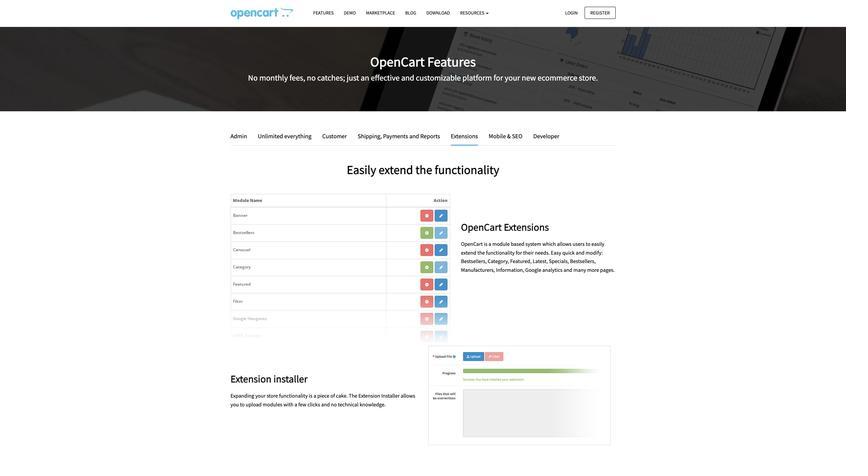 Task type: vqa. For each thing, say whether or not it's contained in the screenshot.
allows within the opencart is a module based system which allows users to easily extend the functionality for their needs. easy quick and modify: bestsellers, category, featured, latest, specials, bestsellers, manufacturers, information, google analytics and many more pages.
yes



Task type: locate. For each thing, give the bounding box(es) containing it.
opencart inside opencart is a module based system which allows users to easily extend the functionality for their needs. easy quick and modify: bestsellers, category, featured, latest, specials, bestsellers, manufacturers, information, google analytics and many more pages.
[[461, 241, 483, 248]]

a left piece
[[314, 393, 316, 400]]

your left new
[[505, 73, 520, 83]]

0 vertical spatial is
[[484, 241, 487, 248]]

the inside opencart is a module based system which allows users to easily extend the functionality for their needs. easy quick and modify: bestsellers, category, featured, latest, specials, bestsellers, manufacturers, information, google analytics and many more pages.
[[477, 249, 485, 256]]

0 vertical spatial a
[[489, 241, 491, 248]]

for right platform
[[494, 73, 503, 83]]

blog link
[[400, 7, 421, 19]]

platform
[[463, 73, 492, 83]]

opencart up manufacturers,
[[461, 241, 483, 248]]

opencart
[[370, 53, 425, 70], [461, 221, 502, 234], [461, 241, 483, 248]]

a left module
[[489, 241, 491, 248]]

0 vertical spatial no
[[307, 73, 316, 83]]

is inside opencart is a module based system which allows users to easily extend the functionality for their needs. easy quick and modify: bestsellers, category, featured, latest, specials, bestsellers, manufacturers, information, google analytics and many more pages.
[[484, 241, 487, 248]]

an
[[361, 73, 369, 83]]

0 vertical spatial functionality
[[435, 162, 499, 178]]

fees,
[[290, 73, 305, 83]]

1 vertical spatial your
[[255, 393, 266, 400]]

0 horizontal spatial extend
[[379, 162, 413, 178]]

no inside expanding your store functionality is a piece of cake. the extension installer allows you to upload modules with a few clicks and no technical knowledge.
[[331, 401, 337, 408]]

no inside the opencart features no monthly fees, no catches; just an effective and customizable platform for your new ecommerce store.
[[307, 73, 316, 83]]

cake.
[[336, 393, 348, 400]]

1 vertical spatial functionality
[[486, 249, 515, 256]]

and left reports
[[409, 132, 419, 140]]

functionality up with
[[279, 393, 308, 400]]

1 horizontal spatial the
[[477, 249, 485, 256]]

login link
[[560, 7, 584, 19]]

a
[[489, 241, 491, 248], [314, 393, 316, 400], [295, 401, 297, 408]]

1 horizontal spatial extend
[[461, 249, 476, 256]]

customizable
[[416, 73, 461, 83]]

opencart - features image
[[231, 7, 293, 19]]

register link
[[585, 7, 616, 19]]

1 horizontal spatial extension
[[358, 393, 380, 400]]

upload
[[246, 401, 262, 408]]

customer
[[322, 132, 347, 140]]

bestsellers, up many
[[570, 258, 596, 265]]

1 horizontal spatial a
[[314, 393, 316, 400]]

unlimited everything
[[258, 132, 312, 140]]

a inside opencart is a module based system which allows users to easily extend the functionality for their needs. easy quick and modify: bestsellers, category, featured, latest, specials, bestsellers, manufacturers, information, google analytics and many more pages.
[[489, 241, 491, 248]]

extensions up system
[[504, 221, 549, 234]]

login
[[565, 10, 578, 16]]

features left "demo"
[[313, 10, 334, 16]]

unlimited
[[258, 132, 283, 140]]

to right users
[[586, 241, 590, 248]]

0 vertical spatial opencart
[[370, 53, 425, 70]]

1 vertical spatial is
[[309, 393, 312, 400]]

mobile & seo
[[489, 132, 523, 140]]

0 horizontal spatial for
[[494, 73, 503, 83]]

is left module
[[484, 241, 487, 248]]

0 vertical spatial your
[[505, 73, 520, 83]]

bestsellers,
[[461, 258, 487, 265], [570, 258, 596, 265]]

for down based
[[516, 249, 522, 256]]

to right you
[[240, 401, 245, 408]]

marketplace
[[366, 10, 395, 16]]

1 vertical spatial the
[[477, 249, 485, 256]]

1 horizontal spatial is
[[484, 241, 487, 248]]

functionality inside opencart is a module based system which allows users to easily extend the functionality for their needs. easy quick and modify: bestsellers, category, featured, latest, specials, bestsellers, manufacturers, information, google analytics and many more pages.
[[486, 249, 515, 256]]

allows
[[557, 241, 572, 248], [401, 393, 415, 400]]

1 horizontal spatial to
[[586, 241, 590, 248]]

your inside the opencart features no monthly fees, no catches; just an effective and customizable platform for your new ecommerce store.
[[505, 73, 520, 83]]

technical
[[338, 401, 359, 408]]

no down of
[[331, 401, 337, 408]]

1 horizontal spatial bestsellers,
[[570, 258, 596, 265]]

no right 'fees,'
[[307, 73, 316, 83]]

2 vertical spatial a
[[295, 401, 297, 408]]

1 vertical spatial extend
[[461, 249, 476, 256]]

no
[[307, 73, 316, 83], [331, 401, 337, 408]]

few
[[298, 401, 306, 408]]

extend
[[379, 162, 413, 178], [461, 249, 476, 256]]

1 horizontal spatial for
[[516, 249, 522, 256]]

piece
[[317, 393, 329, 400]]

2 horizontal spatial a
[[489, 241, 491, 248]]

features link
[[308, 7, 339, 19]]

demo
[[344, 10, 356, 16]]

your inside expanding your store functionality is a piece of cake. the extension installer allows you to upload modules with a few clicks and no technical knowledge.
[[255, 393, 266, 400]]

0 horizontal spatial bestsellers,
[[461, 258, 487, 265]]

features up the customizable
[[427, 53, 476, 70]]

admin link
[[231, 132, 252, 141]]

extensions left mobile
[[451, 132, 478, 140]]

functionality inside expanding your store functionality is a piece of cake. the extension installer allows you to upload modules with a few clicks and no technical knowledge.
[[279, 393, 308, 400]]

needs.
[[535, 249, 550, 256]]

1 vertical spatial features
[[427, 53, 476, 70]]

1 vertical spatial extensions
[[504, 221, 549, 234]]

0 vertical spatial to
[[586, 241, 590, 248]]

extension up knowledge.
[[358, 393, 380, 400]]

allows up quick
[[557, 241, 572, 248]]

functionality
[[435, 162, 499, 178], [486, 249, 515, 256], [279, 393, 308, 400]]

0 vertical spatial for
[[494, 73, 503, 83]]

and right effective
[[401, 73, 414, 83]]

developer
[[533, 132, 559, 140]]

0 horizontal spatial your
[[255, 393, 266, 400]]

functionality down extensions link
[[435, 162, 499, 178]]

extensions
[[451, 132, 478, 140], [504, 221, 549, 234]]

1 horizontal spatial extensions
[[504, 221, 549, 234]]

1 horizontal spatial features
[[427, 53, 476, 70]]

0 vertical spatial extensions
[[451, 132, 478, 140]]

to inside expanding your store functionality is a piece of cake. the extension installer allows you to upload modules with a few clicks and no technical knowledge.
[[240, 401, 245, 408]]

1 vertical spatial no
[[331, 401, 337, 408]]

effective
[[371, 73, 400, 83]]

shipping,
[[358, 132, 382, 140]]

0 horizontal spatial extension
[[231, 373, 271, 386]]

the
[[416, 162, 432, 178], [477, 249, 485, 256]]

0 horizontal spatial features
[[313, 10, 334, 16]]

allows right installer
[[401, 393, 415, 400]]

2 vertical spatial opencart
[[461, 241, 483, 248]]

functionality for expanding your store functionality is a piece of cake. the extension installer allows you to upload modules with a few clicks and no technical knowledge.
[[279, 393, 308, 400]]

1 vertical spatial a
[[314, 393, 316, 400]]

category,
[[488, 258, 509, 265]]

1 horizontal spatial allows
[[557, 241, 572, 248]]

opencart for is
[[461, 241, 483, 248]]

0 horizontal spatial no
[[307, 73, 316, 83]]

extend up manufacturers,
[[461, 249, 476, 256]]

your
[[505, 73, 520, 83], [255, 393, 266, 400]]

with
[[283, 401, 293, 408]]

easily
[[347, 162, 376, 178]]

2 vertical spatial functionality
[[279, 393, 308, 400]]

of
[[330, 393, 335, 400]]

0 horizontal spatial to
[[240, 401, 245, 408]]

opencart up module
[[461, 221, 502, 234]]

your up upload
[[255, 393, 266, 400]]

0 horizontal spatial a
[[295, 401, 297, 408]]

0 horizontal spatial is
[[309, 393, 312, 400]]

to
[[586, 241, 590, 248], [240, 401, 245, 408]]

0 vertical spatial the
[[416, 162, 432, 178]]

0 horizontal spatial allows
[[401, 393, 415, 400]]

opencart for extensions
[[461, 221, 502, 234]]

extension up expanding
[[231, 373, 271, 386]]

features
[[313, 10, 334, 16], [427, 53, 476, 70]]

to inside opencart is a module based system which allows users to easily extend the functionality for their needs. easy quick and modify: bestsellers, category, featured, latest, specials, bestsellers, manufacturers, information, google analytics and many more pages.
[[586, 241, 590, 248]]

1 horizontal spatial your
[[505, 73, 520, 83]]

is
[[484, 241, 487, 248], [309, 393, 312, 400]]

for inside opencart is a module based system which allows users to easily extend the functionality for their needs. easy quick and modify: bestsellers, category, featured, latest, specials, bestsellers, manufacturers, information, google analytics and many more pages.
[[516, 249, 522, 256]]

knowledge.
[[360, 401, 386, 408]]

opencart up effective
[[370, 53, 425, 70]]

0 vertical spatial allows
[[557, 241, 572, 248]]

features inside the opencart features no monthly fees, no catches; just an effective and customizable platform for your new ecommerce store.
[[427, 53, 476, 70]]

bestsellers, up manufacturers,
[[461, 258, 487, 265]]

allows inside opencart is a module based system which allows users to easily extend the functionality for their needs. easy quick and modify: bestsellers, category, featured, latest, specials, bestsellers, manufacturers, information, google analytics and many more pages.
[[557, 241, 572, 248]]

1 vertical spatial allows
[[401, 393, 415, 400]]

1 vertical spatial to
[[240, 401, 245, 408]]

a left few
[[295, 401, 297, 408]]

1 vertical spatial for
[[516, 249, 522, 256]]

system
[[526, 241, 541, 248]]

0 horizontal spatial extensions
[[451, 132, 478, 140]]

1 vertical spatial opencart
[[461, 221, 502, 234]]

and down piece
[[321, 401, 330, 408]]

mobile
[[489, 132, 506, 140]]

clicks
[[308, 401, 320, 408]]

extension installer image
[[428, 346, 611, 446]]

and
[[401, 73, 414, 83], [409, 132, 419, 140], [576, 249, 585, 256], [564, 267, 572, 274], [321, 401, 330, 408]]

payments
[[383, 132, 408, 140]]

demo link
[[339, 7, 361, 19]]

extend down shipping, payments and reports link
[[379, 162, 413, 178]]

extend inside opencart is a module based system which allows users to easily extend the functionality for their needs. easy quick and modify: bestsellers, category, featured, latest, specials, bestsellers, manufacturers, information, google analytics and many more pages.
[[461, 249, 476, 256]]

mobile & seo link
[[484, 132, 528, 141]]

1 horizontal spatial no
[[331, 401, 337, 408]]

and down users
[[576, 249, 585, 256]]

is up clicks
[[309, 393, 312, 400]]

0 vertical spatial extension
[[231, 373, 271, 386]]

opencart inside the opencart features no monthly fees, no catches; just an effective and customizable platform for your new ecommerce store.
[[370, 53, 425, 70]]

store
[[267, 393, 278, 400]]

1 vertical spatial extension
[[358, 393, 380, 400]]

functionality down module
[[486, 249, 515, 256]]

allows inside expanding your store functionality is a piece of cake. the extension installer allows you to upload modules with a few clicks and no technical knowledge.
[[401, 393, 415, 400]]

the
[[349, 393, 357, 400]]

modules
[[263, 401, 282, 408]]



Task type: describe. For each thing, give the bounding box(es) containing it.
their
[[523, 249, 534, 256]]

specials,
[[549, 258, 569, 265]]

modify:
[[586, 249, 603, 256]]

easy
[[551, 249, 561, 256]]

which
[[542, 241, 556, 248]]

more
[[587, 267, 599, 274]]

functionality for easily extend the functionality
[[435, 162, 499, 178]]

shipping, payments and reports
[[358, 132, 440, 140]]

download link
[[421, 7, 455, 19]]

register
[[590, 10, 610, 16]]

latest,
[[533, 258, 548, 265]]

no
[[248, 73, 258, 83]]

customer link
[[317, 132, 352, 141]]

opencart is a module based system which allows users to easily extend the functionality for their needs. easy quick and modify: bestsellers, category, featured, latest, specials, bestsellers, manufacturers, information, google analytics and many more pages.
[[461, 241, 615, 274]]

based
[[511, 241, 524, 248]]

unlimited everything link
[[253, 132, 317, 141]]

expanding your store functionality is a piece of cake. the extension installer allows you to upload modules with a few clicks and no technical knowledge.
[[231, 393, 415, 408]]

for inside the opencart features no monthly fees, no catches; just an effective and customizable platform for your new ecommerce store.
[[494, 73, 503, 83]]

analytics
[[542, 267, 563, 274]]

opencart extensions
[[461, 221, 549, 234]]

information,
[[496, 267, 524, 274]]

ecommerce
[[538, 73, 577, 83]]

expanding
[[231, 393, 254, 400]]

download
[[426, 10, 450, 16]]

reports
[[420, 132, 440, 140]]

shipping, payments and reports link
[[353, 132, 445, 141]]

manufacturers,
[[461, 267, 495, 274]]

admin
[[231, 132, 247, 140]]

module
[[492, 241, 510, 248]]

easily
[[592, 241, 604, 248]]

and left many
[[564, 267, 572, 274]]

resources
[[460, 10, 485, 16]]

store.
[[579, 73, 598, 83]]

marketplace link
[[361, 7, 400, 19]]

everything
[[284, 132, 312, 140]]

opencart for features
[[370, 53, 425, 70]]

and inside expanding your store functionality is a piece of cake. the extension installer allows you to upload modules with a few clicks and no technical knowledge.
[[321, 401, 330, 408]]

seo
[[512, 132, 523, 140]]

extensions link
[[446, 132, 483, 146]]

resources link
[[455, 7, 494, 19]]

0 vertical spatial extend
[[379, 162, 413, 178]]

quick
[[562, 249, 575, 256]]

many
[[573, 267, 586, 274]]

you
[[231, 401, 239, 408]]

0 vertical spatial features
[[313, 10, 334, 16]]

installer
[[381, 393, 400, 400]]

2 bestsellers, from the left
[[570, 258, 596, 265]]

&
[[507, 132, 511, 140]]

1 bestsellers, from the left
[[461, 258, 487, 265]]

and inside the opencart features no monthly fees, no catches; just an effective and customizable platform for your new ecommerce store.
[[401, 73, 414, 83]]

catches;
[[317, 73, 345, 83]]

new
[[522, 73, 536, 83]]

0 horizontal spatial the
[[416, 162, 432, 178]]

users
[[573, 241, 585, 248]]

easily extend the functionality
[[347, 162, 499, 178]]

featured,
[[510, 258, 532, 265]]

monthly
[[259, 73, 288, 83]]

extension inside expanding your store functionality is a piece of cake. the extension installer allows you to upload modules with a few clicks and no technical knowledge.
[[358, 393, 380, 400]]

blog
[[405, 10, 416, 16]]

opencart extensions image
[[231, 194, 450, 346]]

is inside expanding your store functionality is a piece of cake. the extension installer allows you to upload modules with a few clicks and no technical knowledge.
[[309, 393, 312, 400]]

opencart features no monthly fees, no catches; just an effective and customizable platform for your new ecommerce store.
[[248, 53, 598, 83]]

installer
[[273, 373, 308, 386]]

just
[[347, 73, 359, 83]]

extension installer
[[231, 373, 308, 386]]

pages.
[[600, 267, 615, 274]]

developer link
[[528, 132, 559, 141]]

google
[[525, 267, 541, 274]]



